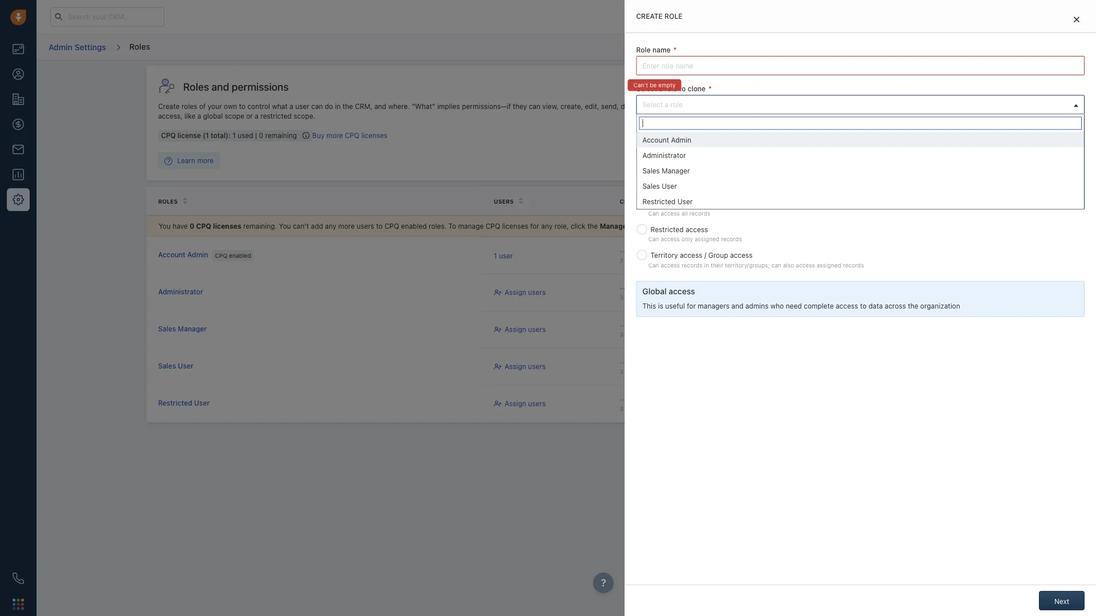 Task type: vqa. For each thing, say whether or not it's contained in the screenshot.
Showing
no



Task type: describe. For each thing, give the bounding box(es) containing it.
role inside "button"
[[956, 83, 968, 91]]

updated
[[746, 198, 774, 205]]

much
[[738, 102, 756, 110]]

can for can access all records
[[648, 210, 659, 217]]

account inside option
[[642, 136, 669, 144]]

roles and permissions
[[183, 81, 289, 93]]

next button
[[1039, 591, 1085, 611]]

select for select a role to clone
[[636, 85, 657, 93]]

"where"
[[645, 102, 672, 110]]

access for global access
[[673, 200, 695, 208]]

have
[[173, 222, 188, 230]]

by for created by
[[649, 198, 657, 205]]

3 for sales manager
[[620, 331, 623, 338]]

restricted
[[260, 112, 292, 120]]

cpq down crm,
[[345, 131, 359, 139]]

access,
[[158, 112, 183, 120]]

2 vertical spatial restricted
[[158, 399, 192, 407]]

licenses down created by
[[629, 222, 657, 230]]

what
[[272, 102, 288, 110]]

1 they from the left
[[513, 102, 527, 110]]

learn
[[177, 157, 195, 165]]

cpq down access,
[[161, 131, 176, 139]]

0 vertical spatial create role
[[636, 12, 683, 20]]

complete
[[804, 302, 834, 310]]

permissions—if
[[462, 102, 511, 110]]

like
[[185, 112, 195, 120]]

also
[[783, 262, 794, 268]]

--
[[746, 285, 752, 293]]

manage inside "button"
[[889, 289, 915, 297]]

send,
[[601, 102, 619, 110]]

0 horizontal spatial 0
[[190, 222, 194, 230]]

created by
[[620, 198, 657, 205]]

in inside the "create roles of your own to control what a user can do in the crm, and where. "what" implies permissions—if they can view, create, edit, send, delete. "where" covers scope—how much data they can access, like a global scope or a restricted scope."
[[335, 102, 341, 110]]

0 horizontal spatial sales user
[[158, 362, 193, 370]]

learn more
[[177, 157, 214, 165]]

next
[[1054, 598, 1069, 606]]

access for global access this is useful for managers and admins who need complete access to data across the organization
[[669, 287, 695, 296]]

sales user option
[[637, 178, 1084, 194]]

can't be empty
[[633, 82, 675, 88]]

buy
[[312, 131, 325, 139]]

create role button
[[926, 77, 975, 96]]

1 vertical spatial in
[[704, 262, 709, 268]]

1 horizontal spatial remaining
[[683, 158, 710, 164]]

licenses down enable
[[659, 158, 681, 164]]

1 vertical spatial assigned
[[817, 262, 841, 268]]

1 horizontal spatial roles
[[158, 198, 178, 205]]

for left that
[[684, 222, 693, 230]]

this for scope
[[732, 180, 745, 190]]

cpq up the 0 licenses remaining
[[676, 148, 690, 156]]

0 licenses remaining
[[653, 158, 710, 164]]

create roles of your own to control what a user can do in the crm, and where. "what" implies permissions—if they can view, create, edit, send, delete. "where" covers scope—how much data they can access, like a global scope or a restricted scope.
[[158, 102, 802, 120]]

to
[[448, 222, 456, 230]]

1 vertical spatial restricted user
[[158, 399, 210, 407]]

and inside global access this is useful for managers and admins who need complete access to data across the organization
[[731, 302, 743, 310]]

licenses inside "button"
[[917, 289, 943, 297]]

1 vertical spatial account
[[158, 251, 185, 259]]

0 horizontal spatial assigned
[[695, 236, 719, 243]]

2 any from the left
[[541, 222, 553, 230]]

the right click
[[587, 222, 598, 230]]

3 for restricted user
[[620, 406, 623, 412]]

implies
[[437, 102, 460, 110]]

role inside dropdown button
[[670, 100, 683, 108]]

buy more cpq licenses link
[[312, 131, 388, 139]]

set
[[636, 180, 649, 190]]

cpq right manage on the top of page
[[486, 222, 500, 230]]

used
[[238, 131, 253, 139]]

0 horizontal spatial manager
[[178, 325, 207, 333]]

global for global access
[[650, 200, 671, 208]]

set the default scope for this role
[[636, 180, 762, 190]]

assign users link for restricted user
[[494, 399, 546, 409]]

can for can access only assigned records
[[648, 236, 659, 243]]

and inside the "create roles of your own to control what a user can do in the crm, and where. "what" implies permissions—if they can view, create, edit, send, delete. "where" covers scope—how much data they can access, like a global scope or a restricted scope."
[[374, 102, 386, 110]]

sales inside sales user link
[[158, 362, 176, 370]]

to inside the "create roles of your own to control what a user can do in the crm, and where. "what" implies permissions—if they can view, create, edit, send, delete. "where" covers scope—how much data they can access, like a global scope or a restricted scope."
[[239, 102, 245, 110]]

for down enable cpq add-on for this role
[[719, 180, 729, 190]]

default
[[665, 180, 692, 190]]

total):
[[211, 131, 231, 139]]

their
[[711, 262, 723, 268]]

for left click
[[530, 222, 539, 230]]

2 they from the left
[[774, 102, 788, 110]]

crm,
[[355, 102, 372, 110]]

button
[[659, 222, 682, 230]]

admins
[[745, 302, 769, 310]]

access for can access records in their territory/groups; can also access assigned records
[[661, 262, 680, 268]]

0 vertical spatial remaining
[[265, 131, 297, 139]]

3 for sales user
[[620, 368, 623, 375]]

can access only assigned records
[[648, 236, 742, 243]]

access for can access all records
[[661, 210, 680, 217]]

restricted access
[[650, 226, 708, 234]]

1 free license is available in your account image
[[303, 132, 309, 139]]

access for restricted access
[[685, 226, 708, 234]]

all
[[681, 210, 688, 217]]

access up territory/groups;
[[730, 252, 752, 260]]

0 vertical spatial 0
[[259, 131, 263, 139]]

enable
[[652, 148, 674, 156]]

of
[[199, 102, 206, 110]]

manager inside 'option'
[[662, 167, 690, 175]]

sales inside sales manager link
[[158, 325, 176, 333]]

hours for sales manager
[[625, 331, 641, 338]]

can access all records
[[648, 210, 710, 217]]

1 vertical spatial enabled
[[229, 252, 251, 259]]

managers
[[698, 302, 730, 310]]

can left do
[[311, 102, 323, 110]]

by for updated by
[[775, 198, 783, 205]]

create role inside create role "button"
[[933, 83, 968, 91]]

license
[[178, 131, 201, 139]]

licenses down crm,
[[361, 131, 388, 139]]

admin settings
[[49, 42, 106, 52]]

access right also
[[796, 262, 815, 268]]

the right set
[[651, 180, 663, 190]]

buy more cpq licenses
[[312, 131, 388, 139]]

administrator link
[[158, 288, 203, 297]]

select a role button
[[636, 95, 1085, 114]]

your
[[208, 102, 222, 110]]

access for can access only assigned records
[[661, 236, 680, 243]]

empty
[[658, 82, 675, 88]]

learn more link
[[159, 156, 219, 165]]

be
[[650, 82, 657, 88]]

select for select a role
[[642, 100, 663, 108]]

-- 3 hours ago for administrator
[[620, 285, 652, 301]]

a right be
[[659, 85, 663, 93]]

administrator inside option
[[642, 151, 686, 159]]

cpq enabled
[[215, 252, 251, 259]]

clone
[[688, 85, 706, 93]]

name
[[652, 46, 671, 54]]

hours for restricted user
[[625, 406, 641, 412]]

1 vertical spatial restricted
[[650, 226, 684, 234]]

data inside the "create roles of your own to control what a user can do in the crm, and where. "what" implies permissions—if they can view, create, edit, send, delete. "where" covers scope—how much data they can access, like a global scope or a restricted scope."
[[758, 102, 772, 110]]

assign users link for sales manager
[[494, 325, 546, 335]]

create inside the "create roles of your own to control what a user can do in the crm, and where. "what" implies permissions—if they can view, create, edit, send, delete. "where" covers scope—how much data they can access, like a global scope or a restricted scope."
[[158, 102, 180, 110]]

sales manager option
[[637, 163, 1084, 178]]

dialog containing manage licenses
[[625, 0, 1096, 617]]

can access records in their territory/groups; can also access assigned records
[[648, 262, 864, 268]]

ago for sales manager
[[642, 331, 652, 338]]

assign users for restricted user
[[505, 400, 546, 408]]

list box containing account admin
[[637, 132, 1084, 209]]

select a role
[[642, 100, 683, 108]]

cpq right the have
[[196, 222, 211, 230]]

restricted user option
[[637, 194, 1084, 209]]

/
[[704, 252, 706, 260]]

roles
[[182, 102, 197, 110]]

where.
[[388, 102, 410, 110]]

user inside the "create roles of your own to control what a user can do in the crm, and where. "what" implies permissions—if they can view, create, edit, send, delete. "where" covers scope—how much data they can access, like a global scope or a restricted scope."
[[295, 102, 309, 110]]

updated by
[[746, 198, 783, 205]]

role name
[[636, 46, 671, 54]]

manage licenses button
[[883, 283, 949, 303]]

territory access / group access
[[650, 252, 752, 260]]

sales manager link
[[158, 325, 207, 334]]

account admin for list box in the right top of the page containing account admin
[[642, 136, 691, 144]]

global access
[[650, 200, 695, 208]]

0 vertical spatial enabled
[[401, 222, 427, 230]]

a right what on the top left
[[290, 102, 293, 110]]

global
[[203, 112, 223, 120]]

territory
[[650, 252, 678, 260]]

manage licenses inside "button"
[[889, 289, 943, 297]]

global access this is useful for managers and admins who need complete access to data across the organization
[[642, 287, 960, 310]]

1 vertical spatial 0
[[653, 158, 657, 164]]

hours for administrator
[[625, 294, 641, 301]]



Task type: locate. For each thing, give the bounding box(es) containing it.
that
[[695, 222, 707, 230]]

2 horizontal spatial 0
[[653, 158, 657, 164]]

this
[[642, 302, 656, 310]]

role
[[636, 46, 651, 54]]

2 horizontal spatial and
[[731, 302, 743, 310]]

select a role to clone
[[636, 85, 706, 93]]

a down select a role to clone
[[665, 100, 669, 108]]

restricted user link
[[158, 399, 210, 408]]

0 vertical spatial manage
[[636, 129, 666, 139]]

access right the complete
[[836, 302, 858, 310]]

"what"
[[412, 102, 435, 110]]

list box
[[637, 132, 1084, 209]]

2 horizontal spatial create
[[933, 83, 954, 91]]

access for territory access / group access
[[680, 252, 702, 260]]

1 you from the left
[[159, 222, 171, 230]]

2 horizontal spatial manage
[[889, 289, 915, 297]]

can't
[[293, 222, 309, 230]]

manage down created
[[600, 222, 627, 230]]

0 horizontal spatial they
[[513, 102, 527, 110]]

1 horizontal spatial by
[[775, 198, 783, 205]]

licenses
[[668, 129, 699, 139], [361, 131, 388, 139], [659, 158, 681, 164], [213, 222, 241, 230], [502, 222, 528, 230], [629, 222, 657, 230], [917, 289, 943, 297]]

sales manager down the 0 licenses remaining
[[642, 167, 690, 175]]

0 vertical spatial manage licenses
[[636, 129, 699, 139]]

administrator up default
[[642, 151, 686, 159]]

1 horizontal spatial scope
[[694, 180, 717, 190]]

0 horizontal spatial administrator
[[158, 288, 203, 296]]

create role
[[636, 12, 683, 20], [933, 83, 968, 91]]

1 assign from the top
[[505, 288, 526, 296]]

can up territory
[[648, 236, 659, 243]]

can down created by
[[648, 210, 659, 217]]

assigned right also
[[817, 262, 841, 268]]

enabled down remaining.
[[229, 252, 251, 259]]

users for sales user
[[528, 363, 546, 371]]

cpq
[[345, 131, 359, 139], [161, 131, 176, 139], [676, 148, 690, 156], [196, 222, 211, 230], [385, 222, 399, 230], [486, 222, 500, 230], [215, 252, 227, 259]]

1 any from the left
[[325, 222, 336, 230]]

0 horizontal spatial manage
[[600, 222, 627, 230]]

scope.
[[294, 112, 315, 120]]

2 vertical spatial create
[[158, 102, 180, 110]]

can left the 'view,'
[[529, 102, 540, 110]]

scope down own
[[225, 112, 244, 120]]

can
[[648, 210, 659, 217], [648, 236, 659, 243], [648, 262, 659, 268]]

sales down sales manager link
[[158, 362, 176, 370]]

0 horizontal spatial in
[[335, 102, 341, 110]]

0 horizontal spatial create
[[158, 102, 180, 110]]

0 horizontal spatial remaining
[[265, 131, 297, 139]]

1 vertical spatial sales user
[[158, 362, 193, 370]]

for inside global access this is useful for managers and admins who need complete access to data across the organization
[[687, 302, 696, 310]]

remaining down restricted
[[265, 131, 297, 139]]

account admin up enable
[[642, 136, 691, 144]]

on
[[708, 148, 716, 156]]

sales manager
[[642, 167, 690, 175], [158, 325, 207, 333]]

in right do
[[335, 102, 341, 110]]

select down be
[[642, 100, 663, 108]]

2 vertical spatial manage
[[889, 289, 915, 297]]

global for global access this is useful for managers and admins who need complete access to data across the organization
[[642, 287, 667, 296]]

0 horizontal spatial sales manager
[[158, 325, 207, 333]]

0 vertical spatial manager
[[662, 167, 690, 175]]

-- 3 hours ago for sales user
[[620, 359, 652, 375]]

ago for restricted user
[[642, 406, 652, 412]]

0 horizontal spatial data
[[758, 102, 772, 110]]

0 horizontal spatial by
[[649, 198, 657, 205]]

0 horizontal spatial you
[[159, 222, 171, 230]]

control
[[247, 102, 270, 110]]

restricted user down sales user link at the left of page
[[158, 399, 210, 407]]

0 horizontal spatial enabled
[[229, 252, 251, 259]]

users
[[494, 198, 514, 205]]

user
[[295, 102, 309, 110], [499, 252, 513, 260]]

1 horizontal spatial data
[[869, 302, 883, 310]]

1 down users
[[494, 252, 497, 260]]

4 assign users from the top
[[505, 400, 546, 408]]

data inside global access this is useful for managers and admins who need complete access to data across the organization
[[869, 302, 883, 310]]

licenses down users
[[502, 222, 528, 230]]

0 vertical spatial restricted user
[[642, 197, 693, 205]]

2 vertical spatial admin
[[187, 251, 208, 259]]

ago
[[642, 257, 652, 264], [768, 257, 778, 264], [642, 294, 652, 301], [642, 331, 652, 338], [642, 368, 652, 375], [642, 406, 652, 412]]

0 vertical spatial roles
[[129, 42, 150, 51]]

-- 3 hours ago for restricted user
[[620, 396, 652, 412]]

0 horizontal spatial account admin
[[158, 251, 208, 259]]

1 vertical spatial remaining
[[683, 158, 710, 164]]

account admin link
[[158, 251, 208, 260]]

0 horizontal spatial restricted user
[[158, 399, 210, 407]]

manager
[[662, 167, 690, 175], [178, 325, 207, 333]]

1 horizontal spatial account
[[642, 136, 669, 144]]

0 right the have
[[190, 222, 194, 230]]

sales up sales user link at the left of page
[[158, 325, 176, 333]]

0 vertical spatial 1
[[233, 131, 236, 139]]

1 vertical spatial manager
[[178, 325, 207, 333]]

1 vertical spatial account admin
[[158, 251, 208, 259]]

the inside the "create roles of your own to control what a user can do in the crm, and where. "what" implies permissions—if they can view, create, edit, send, delete. "where" covers scope—how much data they can access, like a global scope or a restricted scope."
[[343, 102, 353, 110]]

1 horizontal spatial role,
[[709, 222, 724, 230]]

assigned down that
[[695, 236, 719, 243]]

2 assign users link from the top
[[494, 325, 546, 335]]

1 vertical spatial data
[[869, 302, 883, 310]]

manage
[[458, 222, 484, 230]]

1 horizontal spatial account admin
[[642, 136, 691, 144]]

admin settings link
[[48, 38, 107, 56]]

2 vertical spatial can
[[648, 262, 659, 268]]

3 assign users from the top
[[505, 363, 546, 371]]

0 right '|'
[[259, 131, 263, 139]]

1 can from the top
[[648, 210, 659, 217]]

they right much
[[774, 102, 788, 110]]

sales
[[642, 167, 660, 175], [642, 182, 660, 190], [158, 325, 176, 333], [158, 362, 176, 370]]

or
[[246, 112, 253, 120]]

more right learn
[[197, 157, 214, 165]]

they left the 'view,'
[[513, 102, 527, 110]]

None search field
[[639, 117, 1082, 130]]

assign users link for administrator
[[494, 288, 546, 297]]

4 assign users link from the top
[[494, 399, 546, 409]]

0 vertical spatial sales user
[[642, 182, 677, 190]]

assign users for sales manager
[[505, 326, 546, 334]]

4 assign from the top
[[505, 400, 526, 408]]

account
[[642, 136, 669, 144], [158, 251, 185, 259]]

this right "on"
[[729, 148, 740, 156]]

manage licenses up across
[[889, 289, 943, 297]]

freshworks switcher image
[[13, 599, 24, 610]]

data
[[758, 102, 772, 110], [869, 302, 883, 310]]

restricted down can access all records
[[650, 226, 684, 234]]

assign users
[[505, 288, 546, 296], [505, 326, 546, 334], [505, 363, 546, 371], [505, 400, 546, 408]]

the inside global access this is useful for managers and admins who need complete access to data across the organization
[[908, 302, 918, 310]]

0 vertical spatial account admin
[[642, 136, 691, 144]]

3 assign users link from the top
[[494, 362, 546, 372]]

and left the "admins"
[[731, 302, 743, 310]]

assign for sales manager
[[505, 326, 526, 334]]

cpq right account admin link
[[215, 252, 227, 259]]

and right crm,
[[374, 102, 386, 110]]

create
[[636, 12, 663, 20], [933, 83, 954, 91], [158, 102, 180, 110]]

0 horizontal spatial scope
[[225, 112, 244, 120]]

Search your CRM... text field
[[50, 7, 164, 27]]

0 horizontal spatial 1
[[233, 131, 236, 139]]

0 horizontal spatial manage licenses
[[636, 129, 699, 139]]

2 role, from the left
[[709, 222, 724, 230]]

users for sales manager
[[528, 326, 546, 334]]

you have 0 cpq licenses remaining. you can't add any more users to cpq enabled roles. to manage cpq licenses for any role, click the manage licenses button for that role,
[[159, 222, 725, 230]]

manage licenses
[[636, 129, 699, 139], [889, 289, 943, 297]]

useful
[[665, 302, 685, 310]]

sales manager inside 'option'
[[642, 167, 690, 175]]

the
[[343, 102, 353, 110], [651, 180, 663, 190], [587, 222, 598, 230], [908, 302, 918, 310]]

0 vertical spatial restricted
[[642, 197, 676, 205]]

access down global access
[[661, 210, 680, 217]]

enabled
[[401, 222, 427, 230], [229, 252, 251, 259]]

2 horizontal spatial roles
[[183, 81, 209, 93]]

and
[[212, 81, 229, 93], [374, 102, 386, 110], [731, 302, 743, 310]]

manager down the 0 licenses remaining
[[662, 167, 690, 175]]

1 horizontal spatial manage licenses
[[889, 289, 943, 297]]

1 horizontal spatial manager
[[662, 167, 690, 175]]

to inside global access this is useful for managers and admins who need complete access to data across the organization
[[860, 302, 867, 310]]

access left "/"
[[680, 252, 702, 260]]

1 vertical spatial manage licenses
[[889, 289, 943, 297]]

global up this
[[642, 287, 667, 296]]

role, left click
[[555, 222, 569, 230]]

0 vertical spatial administrator
[[642, 151, 686, 159]]

admin inside account admin link
[[187, 251, 208, 259]]

global inside global access this is useful for managers and admins who need complete access to data across the organization
[[642, 287, 667, 296]]

by down set
[[649, 198, 657, 205]]

1 vertical spatial 1
[[494, 252, 497, 260]]

more for buy
[[326, 131, 343, 139]]

create,
[[560, 102, 583, 110]]

3
[[620, 257, 623, 264], [746, 257, 749, 264], [620, 294, 623, 301], [620, 331, 623, 338], [620, 368, 623, 375], [620, 406, 623, 412]]

0 vertical spatial in
[[335, 102, 341, 110]]

you left the have
[[159, 222, 171, 230]]

this for on
[[729, 148, 740, 156]]

scope inside the "create roles of your own to control what a user can do in the crm, and where. "what" implies permissions—if they can view, create, edit, send, delete. "where" covers scope—how much data they can access, like a global scope or a restricted scope."
[[225, 112, 244, 120]]

1 vertical spatial select
[[642, 100, 663, 108]]

ago for administrator
[[642, 294, 652, 301]]

1 horizontal spatial in
[[704, 262, 709, 268]]

Enter role name text field
[[636, 56, 1085, 75]]

1 vertical spatial manage
[[600, 222, 627, 230]]

in down "/"
[[704, 262, 709, 268]]

for
[[718, 148, 727, 156], [719, 180, 729, 190], [530, 222, 539, 230], [684, 222, 693, 230], [687, 302, 696, 310]]

settings
[[75, 42, 106, 52]]

sales up set
[[642, 167, 660, 175]]

a right like
[[197, 112, 201, 120]]

organization
[[920, 302, 960, 310]]

any
[[325, 222, 336, 230], [541, 222, 553, 230]]

create inside "button"
[[933, 83, 954, 91]]

manage
[[636, 129, 666, 139], [600, 222, 627, 230], [889, 289, 915, 297]]

1 horizontal spatial restricted user
[[642, 197, 693, 205]]

0 vertical spatial more
[[326, 131, 343, 139]]

2 you from the left
[[279, 222, 291, 230]]

1 horizontal spatial and
[[374, 102, 386, 110]]

2 assign from the top
[[505, 326, 526, 334]]

scope right default
[[694, 180, 717, 190]]

2 can from the top
[[648, 236, 659, 243]]

1 vertical spatial this
[[732, 180, 745, 190]]

admin inside admin settings link
[[49, 42, 72, 52]]

who
[[771, 302, 784, 310]]

can't
[[633, 82, 648, 88]]

admin left settings
[[49, 42, 72, 52]]

enable cpq add-on for this role
[[652, 148, 755, 156]]

hours for sales user
[[625, 368, 641, 375]]

1 vertical spatial administrator
[[158, 288, 203, 296]]

2 by from the left
[[775, 198, 783, 205]]

assign users link for sales user
[[494, 362, 546, 372]]

users for administrator
[[528, 288, 546, 296]]

select left empty
[[636, 85, 657, 93]]

2 vertical spatial more
[[338, 222, 355, 230]]

and up 'your'
[[212, 81, 229, 93]]

sales user link
[[158, 362, 193, 371]]

access down territory
[[661, 262, 680, 268]]

0 horizontal spatial roles
[[129, 42, 150, 51]]

sales user up global access
[[642, 182, 677, 190]]

admin
[[49, 42, 72, 52], [671, 136, 691, 144], [187, 251, 208, 259]]

3 assign from the top
[[505, 363, 526, 371]]

they
[[513, 102, 527, 110], [774, 102, 788, 110]]

0 vertical spatial admin
[[49, 42, 72, 52]]

administrator option
[[637, 147, 1084, 163]]

phone element
[[7, 567, 30, 590]]

edit,
[[585, 102, 599, 110]]

1 horizontal spatial manage
[[636, 129, 666, 139]]

view,
[[542, 102, 559, 110]]

for right "on"
[[718, 148, 727, 156]]

more for learn
[[197, 157, 214, 165]]

restricted inside option
[[642, 197, 676, 205]]

assign for restricted user
[[505, 400, 526, 408]]

0 horizontal spatial user
[[295, 102, 309, 110]]

you left can't on the top of the page
[[279, 222, 291, 230]]

0 vertical spatial can
[[648, 210, 659, 217]]

roles up of
[[183, 81, 209, 93]]

role, right that
[[709, 222, 724, 230]]

can
[[311, 102, 323, 110], [529, 102, 540, 110], [790, 102, 802, 110], [771, 262, 781, 268]]

select inside dropdown button
[[642, 100, 663, 108]]

account up enable
[[642, 136, 669, 144]]

roles up the have
[[158, 198, 178, 205]]

-- 3 hours ago for sales manager
[[620, 322, 652, 338]]

account admin option
[[637, 132, 1084, 147]]

0 horizontal spatial admin
[[49, 42, 72, 52]]

1 horizontal spatial sales user
[[642, 182, 677, 190]]

access up useful
[[669, 287, 695, 296]]

2 horizontal spatial admin
[[671, 136, 691, 144]]

manage up across
[[889, 289, 915, 297]]

1 horizontal spatial 1
[[494, 252, 497, 260]]

need
[[786, 302, 802, 310]]

ago for sales user
[[642, 368, 652, 375]]

1 by from the left
[[649, 198, 657, 205]]

cpq license (1 total): 1 used | 0 remaining
[[161, 131, 297, 139]]

can left also
[[771, 262, 781, 268]]

3 can from the top
[[648, 262, 659, 268]]

data right much
[[758, 102, 772, 110]]

more right add
[[338, 222, 355, 230]]

licenses up cpq enabled
[[213, 222, 241, 230]]

roles.
[[429, 222, 447, 230]]

sales user down sales manager link
[[158, 362, 193, 370]]

1 user
[[494, 252, 513, 260]]

1 horizontal spatial 0
[[259, 131, 263, 139]]

enabled left roles.
[[401, 222, 427, 230]]

access up the can access only assigned records
[[685, 226, 708, 234]]

restricted user
[[642, 197, 693, 205], [158, 399, 210, 407]]

0 horizontal spatial and
[[212, 81, 229, 93]]

user
[[662, 182, 677, 190], [677, 197, 693, 205], [178, 362, 193, 370], [194, 399, 210, 407]]

2 vertical spatial and
[[731, 302, 743, 310]]

1 horizontal spatial enabled
[[401, 222, 427, 230]]

account admin inside option
[[642, 136, 691, 144]]

sales inside sales manager 'option'
[[642, 167, 660, 175]]

a right or
[[255, 112, 259, 120]]

close image
[[1074, 16, 1080, 23]]

administrator down account admin link
[[158, 288, 203, 296]]

covers
[[674, 102, 696, 110]]

restricted user inside restricted user option
[[642, 197, 693, 205]]

0 vertical spatial create
[[636, 12, 663, 20]]

can down territory
[[648, 262, 659, 268]]

data left across
[[869, 302, 883, 310]]

assign users for administrator
[[505, 288, 546, 296]]

admin inside account admin option
[[671, 136, 691, 144]]

assigned
[[695, 236, 719, 243], [817, 262, 841, 268]]

1 role, from the left
[[555, 222, 569, 230]]

users for restricted user
[[528, 400, 546, 408]]

restricted down set
[[642, 197, 676, 205]]

1 vertical spatial scope
[[694, 180, 717, 190]]

cpq left roles.
[[385, 222, 399, 230]]

1 horizontal spatial sales manager
[[642, 167, 690, 175]]

admin up the 0 licenses remaining
[[671, 136, 691, 144]]

a inside dropdown button
[[665, 100, 669, 108]]

1 horizontal spatial create role
[[933, 83, 968, 91]]

2 assign users from the top
[[505, 326, 546, 334]]

2 vertical spatial 0
[[190, 222, 194, 230]]

licenses up 'add-' on the right of page
[[668, 129, 699, 139]]

sales inside sales user option
[[642, 182, 660, 190]]

1 vertical spatial global
[[642, 287, 667, 296]]

dialog
[[625, 0, 1096, 617]]

group
[[708, 252, 728, 260]]

only
[[681, 236, 693, 243]]

can right much
[[790, 102, 802, 110]]

records
[[689, 210, 710, 217], [721, 236, 742, 243], [681, 262, 702, 268], [843, 262, 864, 268]]

manager down administrator link
[[178, 325, 207, 333]]

roles down search your crm... text box
[[129, 42, 150, 51]]

0 horizontal spatial account
[[158, 251, 185, 259]]

0 vertical spatial data
[[758, 102, 772, 110]]

1 vertical spatial user
[[499, 252, 513, 260]]

1 assign users link from the top
[[494, 288, 546, 297]]

0 vertical spatial user
[[295, 102, 309, 110]]

can for can access records in their territory/groups; can also access assigned records
[[648, 262, 659, 268]]

click
[[571, 222, 586, 230]]

the left crm,
[[343, 102, 353, 110]]

created
[[620, 198, 647, 205]]

phone image
[[13, 573, 24, 585]]

global up can access all records
[[650, 200, 671, 208]]

account admin for account admin link
[[158, 251, 208, 259]]

assign users for sales user
[[505, 363, 546, 371]]

0 horizontal spatial any
[[325, 222, 336, 230]]

global
[[650, 200, 671, 208], [642, 287, 667, 296]]

remaining
[[265, 131, 297, 139], [683, 158, 710, 164]]

sales user inside sales user option
[[642, 182, 677, 190]]

account down the have
[[158, 251, 185, 259]]

1 horizontal spatial create
[[636, 12, 663, 20]]

more right buy
[[326, 131, 343, 139]]

sales user
[[642, 182, 677, 190], [158, 362, 193, 370]]

by
[[649, 198, 657, 205], [775, 198, 783, 205]]

3 for administrator
[[620, 294, 623, 301]]

0 vertical spatial select
[[636, 85, 657, 93]]

any right add
[[325, 222, 336, 230]]

1 assign users from the top
[[505, 288, 546, 296]]

0 vertical spatial global
[[650, 200, 671, 208]]

scope
[[225, 112, 244, 120], [694, 180, 717, 190]]

remaining down 'add-' on the right of page
[[683, 158, 710, 164]]

add-
[[692, 148, 708, 156]]

manage licenses up enable
[[636, 129, 699, 139]]

1 vertical spatial roles
[[183, 81, 209, 93]]

account admin down the have
[[158, 251, 208, 259]]

1 horizontal spatial administrator
[[642, 151, 686, 159]]

in
[[335, 102, 341, 110], [704, 262, 709, 268]]

for right useful
[[687, 302, 696, 310]]

admin down the have
[[187, 251, 208, 259]]

0 vertical spatial assigned
[[695, 236, 719, 243]]

access up all
[[673, 200, 695, 208]]

access
[[673, 200, 695, 208], [661, 210, 680, 217], [685, 226, 708, 234], [661, 236, 680, 243], [680, 252, 702, 260], [730, 252, 752, 260], [661, 262, 680, 268], [796, 262, 815, 268], [669, 287, 695, 296], [836, 302, 858, 310]]

assign for sales user
[[505, 363, 526, 371]]

1 left used
[[233, 131, 236, 139]]

1 vertical spatial create role
[[933, 83, 968, 91]]

assign for administrator
[[505, 288, 526, 296]]

user down users
[[499, 252, 513, 260]]

0 down enable
[[653, 158, 657, 164]]

restricted user up can access all records
[[642, 197, 693, 205]]



